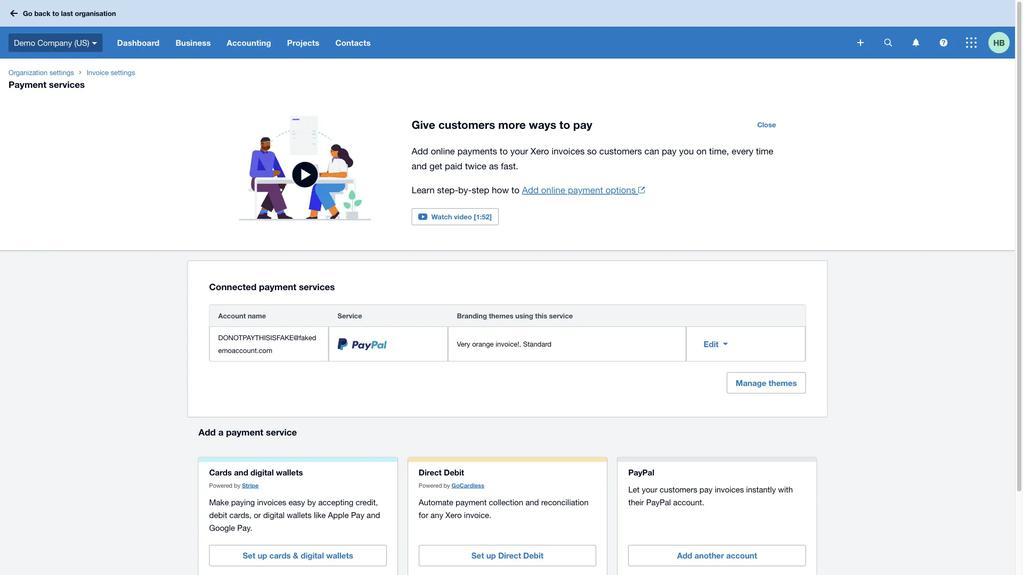 Task type: vqa. For each thing, say whether or not it's contained in the screenshot.
Dashboard link
yes



Task type: locate. For each thing, give the bounding box(es) containing it.
1 vertical spatial your
[[642, 485, 658, 495]]

invoice.
[[464, 511, 492, 520]]

2 vertical spatial digital
[[301, 551, 324, 561]]

0 horizontal spatial svg image
[[10, 10, 18, 17]]

and inside add online payments to your xero invoices so customers can pay you on time, every time and get paid twice as fast.
[[412, 161, 427, 171]]

1 horizontal spatial debit
[[524, 551, 544, 561]]

1 horizontal spatial services
[[299, 282, 335, 292]]

1 horizontal spatial by
[[307, 498, 316, 507]]

and up stripe on the left of the page
[[234, 468, 248, 478]]

online down add online payments to your xero invoices so customers can pay you on time, every time and get paid twice as fast.
[[541, 185, 566, 195]]

1 horizontal spatial invoices
[[552, 146, 585, 156]]

to up fast.
[[500, 146, 508, 156]]

1 horizontal spatial your
[[642, 485, 658, 495]]

0 vertical spatial debit
[[444, 468, 464, 478]]

0 vertical spatial digital
[[251, 468, 274, 478]]

0 vertical spatial invoices
[[552, 146, 585, 156]]

add online payments to your xero invoices so customers can pay you on time, every time and get paid twice as fast.
[[412, 146, 774, 171]]

learn step-by-step how to add online payment options
[[412, 185, 636, 195]]

account.
[[674, 498, 705, 507]]

0 vertical spatial themes
[[489, 312, 514, 320]]

add right how
[[522, 185, 539, 195]]

2 horizontal spatial by
[[444, 482, 450, 489]]

set down invoice.
[[472, 551, 484, 561]]

1 vertical spatial direct
[[498, 551, 521, 561]]

and down credit,
[[367, 511, 380, 520]]

1 vertical spatial online
[[541, 185, 566, 195]]

and left get
[[412, 161, 427, 171]]

set down the pay.
[[243, 551, 255, 561]]

wallets down easy
[[287, 511, 312, 520]]

debit
[[444, 468, 464, 478], [524, 551, 544, 561]]

svg image inside demo company (us) popup button
[[92, 42, 97, 45]]

direct inside button
[[498, 551, 521, 561]]

0 horizontal spatial debit
[[444, 468, 464, 478]]

1 horizontal spatial set
[[472, 551, 484, 561]]

powered
[[209, 482, 232, 489], [419, 482, 442, 489]]

2 vertical spatial wallets
[[326, 551, 353, 561]]

can
[[645, 146, 660, 156]]

customers inside let your customers pay invoices instantly with their paypal account.
[[660, 485, 698, 495]]

customers
[[439, 118, 495, 131], [600, 146, 642, 156], [660, 485, 698, 495]]

pay.
[[237, 524, 252, 533]]

watch
[[432, 213, 452, 221]]

customers up 'payments' on the top left of page
[[439, 118, 495, 131]]

organization settings link
[[4, 67, 78, 78]]

or
[[254, 511, 261, 520]]

credit,
[[356, 498, 378, 507]]

1 vertical spatial pay
[[662, 146, 677, 156]]

1 horizontal spatial powered
[[419, 482, 442, 489]]

0 horizontal spatial themes
[[489, 312, 514, 320]]

paypal logo image
[[338, 339, 387, 351]]

1 horizontal spatial svg image
[[92, 42, 97, 45]]

invoices
[[552, 146, 585, 156], [715, 485, 744, 495], [257, 498, 286, 507]]

themes for branding
[[489, 312, 514, 320]]

cards and digital wallets powered by stripe
[[209, 468, 303, 489]]

pay up so
[[574, 118, 593, 131]]

paypal
[[629, 468, 655, 478], [647, 498, 671, 507]]

go
[[23, 9, 32, 17]]

0 vertical spatial direct
[[419, 468, 442, 478]]

2 horizontal spatial customers
[[660, 485, 698, 495]]

0 vertical spatial xero
[[531, 146, 549, 156]]

1 horizontal spatial service
[[549, 312, 573, 320]]

contacts button
[[328, 27, 379, 59]]

up inside button
[[487, 551, 496, 561]]

wallets inside "button"
[[326, 551, 353, 561]]

digital inside "button"
[[301, 551, 324, 561]]

1 horizontal spatial xero
[[531, 146, 549, 156]]

1 vertical spatial invoices
[[715, 485, 744, 495]]

up down invoice.
[[487, 551, 496, 561]]

1 horizontal spatial settings
[[111, 68, 135, 77]]

themes inside connected payment services element
[[489, 312, 514, 320]]

and
[[412, 161, 427, 171], [234, 468, 248, 478], [526, 498, 539, 507], [367, 511, 380, 520]]

1 up from the left
[[258, 551, 267, 561]]

service up cards and digital wallets powered by stripe
[[266, 427, 297, 438]]

set
[[243, 551, 255, 561], [472, 551, 484, 561]]

add another account
[[677, 551, 758, 561]]

set inside set up direct debit button
[[472, 551, 484, 561]]

projects
[[287, 38, 320, 47]]

donotpaythisisfake@faked emoaccount.com
[[218, 334, 316, 355]]

services
[[49, 79, 85, 90], [299, 282, 335, 292]]

business
[[176, 38, 211, 47]]

2 powered from the left
[[419, 482, 442, 489]]

direct down automate payment collection and reconciliation for any xero invoice.
[[498, 551, 521, 561]]

every
[[732, 146, 754, 156]]

direct debit powered by gocardless
[[419, 468, 485, 489]]

direct
[[419, 468, 442, 478], [498, 551, 521, 561]]

your
[[511, 146, 528, 156], [642, 485, 658, 495]]

by up automate at the left bottom of page
[[444, 482, 450, 489]]

up for direct
[[487, 551, 496, 561]]

0 vertical spatial customers
[[439, 118, 495, 131]]

by
[[234, 482, 241, 489], [444, 482, 450, 489], [307, 498, 316, 507]]

contacts
[[336, 38, 371, 47]]

0 vertical spatial services
[[49, 79, 85, 90]]

and inside automate payment collection and reconciliation for any xero invoice.
[[526, 498, 539, 507]]

invoices left instantly
[[715, 485, 744, 495]]

2 settings from the left
[[111, 68, 135, 77]]

1 vertical spatial debit
[[524, 551, 544, 561]]

standard
[[523, 340, 552, 348]]

dashboard
[[117, 38, 160, 47]]

add for add another account
[[677, 551, 693, 561]]

2 horizontal spatial pay
[[700, 485, 713, 495]]

0 vertical spatial online
[[431, 146, 455, 156]]

pay right can
[[662, 146, 677, 156]]

themes inside button
[[769, 379, 797, 388]]

1 powered from the left
[[209, 482, 232, 489]]

xero down ways
[[531, 146, 549, 156]]

step
[[472, 185, 490, 195]]

add inside add online payments to your xero invoices so customers can pay you on time, every time and get paid twice as fast.
[[412, 146, 428, 156]]

online up get
[[431, 146, 455, 156]]

0 vertical spatial wallets
[[276, 468, 303, 478]]

payments
[[458, 146, 497, 156]]

and right collection
[[526, 498, 539, 507]]

0 horizontal spatial up
[[258, 551, 267, 561]]

and inside make paying invoices easy by accepting credit, debit cards, or digital wallets like apple pay and google pay.
[[367, 511, 380, 520]]

name
[[248, 312, 266, 320]]

0 horizontal spatial xero
[[446, 511, 462, 520]]

set for set up cards & digital wallets
[[243, 551, 255, 561]]

1 horizontal spatial up
[[487, 551, 496, 561]]

themes
[[489, 312, 514, 320], [769, 379, 797, 388]]

add another account button
[[629, 546, 806, 567]]

account
[[727, 551, 758, 561]]

1 horizontal spatial customers
[[600, 146, 642, 156]]

0 horizontal spatial direct
[[419, 468, 442, 478]]

easy
[[289, 498, 305, 507]]

digital right or
[[263, 511, 285, 520]]

invoice settings link
[[82, 67, 139, 78]]

payment
[[568, 185, 603, 195], [259, 282, 297, 292], [226, 427, 264, 438], [456, 498, 487, 507]]

xero right any
[[446, 511, 462, 520]]

2 vertical spatial invoices
[[257, 498, 286, 507]]

payment up invoice.
[[456, 498, 487, 507]]

pay
[[574, 118, 593, 131], [662, 146, 677, 156], [700, 485, 713, 495]]

add left another
[[677, 551, 693, 561]]

set inside set up cards & digital wallets "button"
[[243, 551, 255, 561]]

your right let
[[642, 485, 658, 495]]

1 vertical spatial service
[[266, 427, 297, 438]]

1 horizontal spatial direct
[[498, 551, 521, 561]]

get
[[430, 161, 443, 171]]

as
[[489, 161, 499, 171]]

to inside add online payments to your xero invoices so customers can pay you on time, every time and get paid twice as fast.
[[500, 146, 508, 156]]

and inside cards and digital wallets powered by stripe
[[234, 468, 248, 478]]

paypal up let
[[629, 468, 655, 478]]

powered down cards
[[209, 482, 232, 489]]

customers inside add online payments to your xero invoices so customers can pay you on time, every time and get paid twice as fast.
[[600, 146, 642, 156]]

google
[[209, 524, 235, 533]]

customers right so
[[600, 146, 642, 156]]

themes right manage
[[769, 379, 797, 388]]

cards
[[209, 468, 232, 478]]

1 vertical spatial customers
[[600, 146, 642, 156]]

emoaccount.com
[[218, 347, 273, 355]]

1 vertical spatial paypal
[[647, 498, 671, 507]]

2 vertical spatial customers
[[660, 485, 698, 495]]

pay inside let your customers pay invoices instantly with their paypal account.
[[700, 485, 713, 495]]

xero inside add online payments to your xero invoices so customers can pay you on time, every time and get paid twice as fast.
[[531, 146, 549, 156]]

manage themes
[[736, 379, 797, 388]]

service right this
[[549, 312, 573, 320]]

by right easy
[[307, 498, 316, 507]]

set up cards & digital wallets
[[243, 551, 353, 561]]

twice
[[465, 161, 487, 171]]

0 vertical spatial your
[[511, 146, 528, 156]]

accounting
[[227, 38, 271, 47]]

add left a
[[199, 427, 216, 438]]

1 vertical spatial services
[[299, 282, 335, 292]]

connected
[[209, 282, 257, 292]]

0 horizontal spatial settings
[[50, 68, 74, 77]]

wallets
[[276, 468, 303, 478], [287, 511, 312, 520], [326, 551, 353, 561]]

settings right invoice
[[111, 68, 135, 77]]

0 horizontal spatial powered
[[209, 482, 232, 489]]

invoice!,
[[496, 340, 521, 348]]

add down give
[[412, 146, 428, 156]]

hb
[[994, 38, 1005, 47]]

1 vertical spatial digital
[[263, 511, 285, 520]]

invoices up or
[[257, 498, 286, 507]]

very orange invoice!, standard
[[457, 340, 552, 348]]

0 horizontal spatial set
[[243, 551, 255, 561]]

online
[[431, 146, 455, 156], [541, 185, 566, 195]]

0 horizontal spatial your
[[511, 146, 528, 156]]

1 horizontal spatial pay
[[662, 146, 677, 156]]

0 horizontal spatial by
[[234, 482, 241, 489]]

2 horizontal spatial svg image
[[885, 39, 893, 47]]

direct up automate at the left bottom of page
[[419, 468, 442, 478]]

set up direct debit button
[[419, 546, 597, 567]]

customers up account.
[[660, 485, 698, 495]]

very
[[457, 340, 471, 348]]

1 horizontal spatial themes
[[769, 379, 797, 388]]

banner
[[0, 0, 1016, 59]]

to left last
[[52, 9, 59, 17]]

pay up account.
[[700, 485, 713, 495]]

wallets up easy
[[276, 468, 303, 478]]

settings up payment services
[[50, 68, 74, 77]]

0 horizontal spatial online
[[431, 146, 455, 156]]

2 up from the left
[[487, 551, 496, 561]]

themes left using
[[489, 312, 514, 320]]

paypal right the their
[[647, 498, 671, 507]]

1 vertical spatial wallets
[[287, 511, 312, 520]]

0 horizontal spatial customers
[[439, 118, 495, 131]]

(us)
[[74, 38, 89, 47]]

paypal inside let your customers pay invoices instantly with their paypal account.
[[647, 498, 671, 507]]

payment up name
[[259, 282, 297, 292]]

set up cards & digital wallets button
[[209, 546, 387, 567]]

by inside direct debit powered by gocardless
[[444, 482, 450, 489]]

up for cards
[[258, 551, 267, 561]]

watch video [1:52]
[[432, 213, 492, 221]]

digital right &
[[301, 551, 324, 561]]

automate payment collection and reconciliation for any xero invoice.
[[419, 498, 589, 520]]

1 vertical spatial themes
[[769, 379, 797, 388]]

manage
[[736, 379, 767, 388]]

up inside "button"
[[258, 551, 267, 561]]

0 horizontal spatial pay
[[574, 118, 593, 131]]

digital up stripe link
[[251, 468, 274, 478]]

wallets down apple
[[326, 551, 353, 561]]

up left cards
[[258, 551, 267, 561]]

settings
[[50, 68, 74, 77], [111, 68, 135, 77]]

like
[[314, 511, 326, 520]]

add
[[412, 146, 428, 156], [522, 185, 539, 195], [199, 427, 216, 438], [677, 551, 693, 561]]

svg image
[[10, 10, 18, 17], [885, 39, 893, 47], [92, 42, 97, 45]]

1 set from the left
[[243, 551, 255, 561]]

svg image
[[967, 37, 977, 48], [913, 39, 920, 47], [940, 39, 948, 47], [858, 39, 864, 46]]

your up fast.
[[511, 146, 528, 156]]

debit inside button
[[524, 551, 544, 561]]

2 horizontal spatial invoices
[[715, 485, 744, 495]]

2 set from the left
[[472, 551, 484, 561]]

gocardless link
[[452, 482, 485, 489]]

by left stripe on the left of the page
[[234, 482, 241, 489]]

digital
[[251, 468, 274, 478], [263, 511, 285, 520], [301, 551, 324, 561]]

learn
[[412, 185, 435, 195]]

time,
[[709, 146, 729, 156]]

invoices left so
[[552, 146, 585, 156]]

1 vertical spatial xero
[[446, 511, 462, 520]]

powered up automate at the left bottom of page
[[419, 482, 442, 489]]

0 horizontal spatial invoices
[[257, 498, 286, 507]]

2 vertical spatial pay
[[700, 485, 713, 495]]

add inside the add another account button
[[677, 551, 693, 561]]

add online payment options link
[[522, 185, 645, 195]]

1 settings from the left
[[50, 68, 74, 77]]

navigation
[[109, 27, 850, 59]]



Task type: describe. For each thing, give the bounding box(es) containing it.
connected payment services element
[[209, 305, 806, 362]]

make paying invoices easy by accepting credit, debit cards, or digital wallets like apple pay and google pay.
[[209, 498, 380, 533]]

svg image inside go back to last organisation link
[[10, 10, 18, 17]]

set for set up direct debit
[[472, 551, 484, 561]]

payment right a
[[226, 427, 264, 438]]

video
[[454, 213, 472, 221]]

to right ways
[[560, 118, 570, 131]]

wallets inside cards and digital wallets powered by stripe
[[276, 468, 303, 478]]

online inside add online payments to your xero invoices so customers can pay you on time, every time and get paid twice as fast.
[[431, 146, 455, 156]]

powered inside direct debit powered by gocardless
[[419, 482, 442, 489]]

settings for invoice settings
[[111, 68, 135, 77]]

manage themes button
[[727, 373, 806, 394]]

more
[[498, 118, 526, 131]]

0 vertical spatial paypal
[[629, 468, 655, 478]]

navigation containing dashboard
[[109, 27, 850, 59]]

orange
[[472, 340, 494, 348]]

accounting button
[[219, 27, 279, 59]]

0 vertical spatial pay
[[574, 118, 593, 131]]

payment
[[9, 79, 46, 90]]

themes for manage
[[769, 379, 797, 388]]

donotpaythisisfake@faked
[[218, 334, 316, 342]]

make
[[209, 498, 229, 507]]

pay
[[351, 511, 365, 520]]

invoices inside add online payments to your xero invoices so customers can pay you on time, every time and get paid twice as fast.
[[552, 146, 585, 156]]

go back to last organisation
[[23, 9, 116, 17]]

another
[[695, 551, 724, 561]]

time
[[756, 146, 774, 156]]

stripe
[[242, 482, 259, 489]]

payment services
[[9, 79, 85, 90]]

your inside let your customers pay invoices instantly with their paypal account.
[[642, 485, 658, 495]]

invoices inside make paying invoices easy by accepting credit, debit cards, or digital wallets like apple pay and google pay.
[[257, 498, 286, 507]]

instantly
[[747, 485, 776, 495]]

by inside cards and digital wallets powered by stripe
[[234, 482, 241, 489]]

0 horizontal spatial service
[[266, 427, 297, 438]]

0 horizontal spatial services
[[49, 79, 85, 90]]

set up direct debit
[[472, 551, 544, 561]]

give customers more ways to pay
[[412, 118, 593, 131]]

fast.
[[501, 161, 519, 171]]

add for add online payments to your xero invoices so customers can pay you on time, every time and get paid twice as fast.
[[412, 146, 428, 156]]

how
[[492, 185, 509, 195]]

account name
[[218, 312, 266, 320]]

any
[[431, 511, 444, 520]]

step-
[[437, 185, 459, 195]]

you
[[679, 146, 694, 156]]

accepting
[[318, 498, 354, 507]]

hb button
[[989, 27, 1016, 59]]

let your customers pay invoices instantly with their paypal account.
[[629, 485, 793, 507]]

direct inside direct debit powered by gocardless
[[419, 468, 442, 478]]

digital inside cards and digital wallets powered by stripe
[[251, 468, 274, 478]]

cards,
[[230, 511, 252, 520]]

paid
[[445, 161, 463, 171]]

payment inside automate payment collection and reconciliation for any xero invoice.
[[456, 498, 487, 507]]

stripe link
[[242, 482, 259, 489]]

dashboard link
[[109, 27, 168, 59]]

this
[[535, 312, 548, 320]]

&
[[293, 551, 299, 561]]

back
[[34, 9, 51, 17]]

payment down add online payments to your xero invoices so customers can pay you on time, every time and get paid twice as fast.
[[568, 185, 603, 195]]

by inside make paying invoices easy by accepting credit, debit cards, or digital wallets like apple pay and google pay.
[[307, 498, 316, 507]]

branding themes using this service
[[457, 312, 573, 320]]

company
[[37, 38, 72, 47]]

demo company (us) button
[[0, 27, 109, 59]]

add for add a payment service
[[199, 427, 216, 438]]

service
[[338, 312, 362, 320]]

collection
[[489, 498, 524, 507]]

watch video [1:52] button
[[412, 208, 499, 226]]

give
[[412, 118, 435, 131]]

apple
[[328, 511, 349, 520]]

cards
[[270, 551, 291, 561]]

1 horizontal spatial online
[[541, 185, 566, 195]]

pay inside add online payments to your xero invoices so customers can pay you on time, every time and get paid twice as fast.
[[662, 146, 677, 156]]

so
[[587, 146, 597, 156]]

last
[[61, 9, 73, 17]]

invoice
[[87, 68, 109, 77]]

add a payment service
[[199, 427, 297, 438]]

their
[[629, 498, 644, 507]]

demo company (us)
[[14, 38, 89, 47]]

powered inside cards and digital wallets powered by stripe
[[209, 482, 232, 489]]

edit button
[[695, 334, 737, 355]]

go back to last organisation link
[[6, 4, 122, 23]]

debit
[[209, 511, 227, 520]]

banner containing dashboard
[[0, 0, 1016, 59]]

with
[[779, 485, 793, 495]]

ways
[[529, 118, 557, 131]]

edit
[[704, 340, 719, 349]]

digital inside make paying invoices easy by accepting credit, debit cards, or digital wallets like apple pay and google pay.
[[263, 511, 285, 520]]

settings for organization settings
[[50, 68, 74, 77]]

on
[[697, 146, 707, 156]]

your inside add online payments to your xero invoices so customers can pay you on time, every time and get paid twice as fast.
[[511, 146, 528, 156]]

xero inside automate payment collection and reconciliation for any xero invoice.
[[446, 511, 462, 520]]

invoices inside let your customers pay invoices instantly with their paypal account.
[[715, 485, 744, 495]]

gocardless
[[452, 482, 485, 489]]

[1:52]
[[474, 213, 492, 221]]

0 vertical spatial service
[[549, 312, 573, 320]]

options
[[606, 185, 636, 195]]

for
[[419, 511, 429, 520]]

organisation
[[75, 9, 116, 17]]

branding
[[457, 312, 487, 320]]

debit inside direct debit powered by gocardless
[[444, 468, 464, 478]]

account
[[218, 312, 246, 320]]

a
[[218, 427, 224, 438]]

to right how
[[512, 185, 520, 195]]

wallets inside make paying invoices easy by accepting credit, debit cards, or digital wallets like apple pay and google pay.
[[287, 511, 312, 520]]

automate
[[419, 498, 454, 507]]

business button
[[168, 27, 219, 59]]

reconciliation
[[541, 498, 589, 507]]



